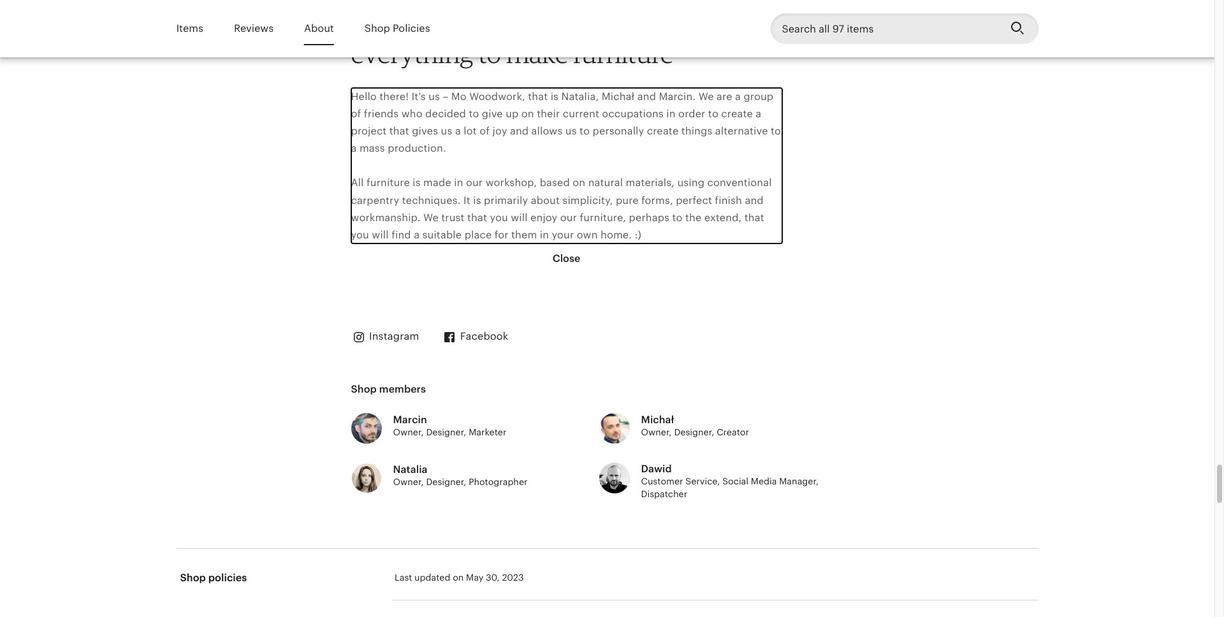 Task type: locate. For each thing, give the bounding box(es) containing it.
owner, up dawid
[[641, 428, 672, 438]]

owner, for michał
[[641, 428, 672, 438]]

1 horizontal spatial we
[[699, 90, 714, 102]]

our up your
[[561, 212, 577, 224]]

owner, inside michał owner, designer, creator
[[641, 428, 672, 438]]

is right story
[[462, 8, 480, 40]]

furniture
[[574, 38, 674, 70], [367, 177, 410, 189]]

1 vertical spatial shop
[[351, 384, 377, 396]]

a right find
[[414, 229, 420, 241]]

0 vertical spatial michał
[[602, 90, 635, 102]]

1 horizontal spatial furniture
[[574, 38, 674, 70]]

workshop,
[[486, 177, 537, 189]]

designer, down marcin
[[426, 428, 467, 438]]

joy
[[493, 125, 507, 137]]

1 vertical spatial will
[[372, 229, 389, 241]]

1 horizontal spatial us
[[441, 125, 453, 137]]

to
[[478, 38, 501, 70], [469, 108, 479, 120], [709, 108, 719, 120], [580, 125, 590, 137], [771, 125, 781, 137], [673, 212, 683, 224]]

1 vertical spatial create
[[647, 125, 679, 137]]

primarily
[[484, 194, 528, 206]]

and
[[638, 90, 656, 102], [510, 125, 529, 137], [745, 194, 764, 206]]

michał inside hello there! it's us – mo woodwork, that is natalia, michał and marcin. we are a group of friends who decided to give up on their current occupations in order to create a project that gives us a lot of joy and allows us to personally create things alternative to a mass production.
[[602, 90, 635, 102]]

a left mass
[[351, 142, 357, 154]]

furniture up occupations at the top
[[574, 38, 674, 70]]

– left mo
[[443, 90, 449, 102]]

0 horizontal spatial in
[[454, 177, 463, 189]]

dawid
[[641, 463, 672, 475]]

1 vertical spatial you
[[351, 229, 369, 241]]

of down hello
[[351, 108, 361, 120]]

2023
[[502, 573, 524, 583]]

that right extend,
[[745, 212, 765, 224]]

finish
[[715, 194, 742, 206]]

michał up occupations at the top
[[602, 90, 635, 102]]

techniques.
[[402, 194, 461, 206]]

and down 'conventional'
[[745, 194, 764, 206]]

you up for
[[490, 212, 508, 224]]

0 vertical spatial in
[[667, 108, 676, 120]]

the
[[686, 212, 702, 224]]

owner, inside natalia owner, designer, photographer
[[393, 477, 424, 487]]

is inside hello there! it's us – mo woodwork, that is natalia, michał and marcin. we are a group of friends who decided to give up on their current occupations in order to create a project that gives us a lot of joy and allows us to personally create things alternative to a mass production.
[[551, 90, 559, 102]]

that
[[528, 90, 548, 102], [390, 125, 409, 137], [468, 212, 487, 224], [745, 212, 765, 224]]

of right lot
[[480, 125, 490, 137]]

0 vertical spatial on
[[522, 108, 534, 120]]

1 vertical spatial we
[[424, 212, 439, 224]]

1 vertical spatial michał
[[641, 414, 675, 426]]

will down workmanship.
[[372, 229, 389, 241]]

– left we've
[[565, 8, 575, 40]]

media
[[751, 476, 777, 487]]

and down up
[[510, 125, 529, 137]]

alternative
[[716, 125, 768, 137]]

mo
[[451, 90, 467, 102]]

create up alternative on the top of the page
[[722, 108, 753, 120]]

1 vertical spatial and
[[510, 125, 529, 137]]

owner, down "natalia"
[[393, 477, 424, 487]]

may
[[466, 573, 484, 583]]

trust
[[442, 212, 465, 224]]

gives
[[412, 125, 438, 137]]

0 vertical spatial –
[[565, 8, 575, 40]]

reviews link
[[234, 14, 274, 43]]

about link
[[304, 14, 334, 43]]

owner, down marcin
[[393, 428, 424, 438]]

things
[[682, 125, 713, 137]]

1 horizontal spatial our
[[561, 212, 577, 224]]

1 vertical spatial on
[[573, 177, 586, 189]]

dropped
[[649, 8, 745, 40]]

michał
[[602, 90, 635, 102], [641, 414, 675, 426]]

– inside hello there! it's us – mo woodwork, that is natalia, michał and marcin. we are a group of friends who decided to give up on their current occupations in order to create a project that gives us a lot of joy and allows us to personally create things alternative to a mass production.
[[443, 90, 449, 102]]

we inside hello there! it's us – mo woodwork, that is natalia, michał and marcin. we are a group of friends who decided to give up on their current occupations in order to create a project that gives us a lot of joy and allows us to personally create things alternative to a mass production.
[[699, 90, 714, 102]]

mass
[[360, 142, 385, 154]]

home.
[[601, 229, 632, 241]]

we've
[[581, 8, 644, 40]]

1 horizontal spatial will
[[511, 212, 528, 224]]

all furniture is made in our workshop, based on natural materials, using conventional carpentry techniques. it is primarily about simplicity, pure forms, perfect finish and workmanship.  we trust that you will enjoy our furniture, perhaps to the extend, that you will find a suitable place for them in your own home. :)
[[351, 177, 772, 241]]

is
[[462, 8, 480, 40], [551, 90, 559, 102], [413, 177, 421, 189], [473, 194, 481, 206]]

1 vertical spatial of
[[480, 125, 490, 137]]

in right made
[[454, 177, 463, 189]]

shop for shop policies
[[180, 572, 206, 584]]

2 horizontal spatial in
[[667, 108, 676, 120]]

will up them
[[511, 212, 528, 224]]

facebook link
[[442, 330, 509, 345]]

1 horizontal spatial on
[[522, 108, 534, 120]]

to up woodwork,
[[478, 38, 501, 70]]

occupations
[[602, 108, 664, 120]]

0 horizontal spatial of
[[351, 108, 361, 120]]

to inside our story is simple – we've dropped everything to make furniture
[[478, 38, 501, 70]]

1 horizontal spatial create
[[722, 108, 753, 120]]

0 horizontal spatial michał
[[602, 90, 635, 102]]

in down the marcin.
[[667, 108, 676, 120]]

0 vertical spatial will
[[511, 212, 528, 224]]

0 horizontal spatial will
[[372, 229, 389, 241]]

0 horizontal spatial our
[[466, 177, 483, 189]]

us
[[429, 90, 440, 102], [441, 125, 453, 137], [566, 125, 577, 137]]

photographer
[[469, 477, 528, 487]]

close button
[[541, 244, 592, 274]]

furniture up carpentry
[[367, 177, 410, 189]]

make
[[506, 38, 568, 70]]

0 vertical spatial shop
[[365, 22, 390, 34]]

us down the current
[[566, 125, 577, 137]]

and up occupations at the top
[[638, 90, 656, 102]]

–
[[565, 8, 575, 40], [443, 90, 449, 102]]

1 vertical spatial furniture
[[367, 177, 410, 189]]

shop
[[365, 22, 390, 34], [351, 384, 377, 396], [180, 572, 206, 584]]

workmanship.
[[351, 212, 421, 224]]

current
[[563, 108, 600, 120]]

designer, inside natalia owner, designer, photographer
[[426, 477, 467, 487]]

shop for shop policies
[[365, 22, 390, 34]]

on left may
[[453, 573, 464, 583]]

about
[[531, 194, 560, 206]]

instagram
[[369, 331, 419, 343]]

up
[[506, 108, 519, 120]]

us right it's at the top left of the page
[[429, 90, 440, 102]]

place
[[465, 229, 492, 241]]

– inside our story is simple – we've dropped everything to make furniture
[[565, 8, 575, 40]]

designer, inside michał owner, designer, creator
[[674, 428, 715, 438]]

marcin
[[393, 414, 427, 426]]

0 horizontal spatial furniture
[[367, 177, 410, 189]]

designer,
[[426, 428, 467, 438], [674, 428, 715, 438], [426, 477, 467, 487]]

2 horizontal spatial on
[[573, 177, 586, 189]]

a left lot
[[455, 125, 461, 137]]

Search all 97 items text field
[[771, 13, 1001, 44]]

0 horizontal spatial –
[[443, 90, 449, 102]]

is right it
[[473, 194, 481, 206]]

0 vertical spatial furniture
[[574, 38, 674, 70]]

creator
[[717, 428, 749, 438]]

0 horizontal spatial on
[[453, 573, 464, 583]]

:)
[[635, 229, 642, 241]]

members
[[379, 384, 426, 396]]

to down are
[[709, 108, 719, 120]]

designer, left creator
[[674, 428, 715, 438]]

michał inside michał owner, designer, creator
[[641, 414, 675, 426]]

1 horizontal spatial you
[[490, 212, 508, 224]]

1 vertical spatial our
[[561, 212, 577, 224]]

on inside "all furniture is made in our workshop, based on natural materials, using conventional carpentry techniques. it is primarily about simplicity, pure forms, perfect finish and workmanship.  we trust that you will enjoy our furniture, perhaps to the extend, that you will find a suitable place for them in your own home. :)"
[[573, 177, 586, 189]]

it's
[[412, 90, 426, 102]]

perfect
[[676, 194, 712, 206]]

owner, inside marcin owner, designer, marketer
[[393, 428, 424, 438]]

michał owner, designer, creator
[[641, 414, 749, 438]]

0 vertical spatial and
[[638, 90, 656, 102]]

create down order
[[647, 125, 679, 137]]

natalia,
[[562, 90, 599, 102]]

enjoy
[[531, 212, 558, 224]]

our story is simple – we've dropped everything to make furniture
[[351, 8, 745, 70]]

to left the
[[673, 212, 683, 224]]

0 vertical spatial our
[[466, 177, 483, 189]]

designer, down "natalia"
[[426, 477, 467, 487]]

2 horizontal spatial and
[[745, 194, 764, 206]]

marcin.
[[659, 90, 696, 102]]

furniture inside "all furniture is made in our workshop, based on natural materials, using conventional carpentry techniques. it is primarily about simplicity, pure forms, perfect finish and workmanship.  we trust that you will enjoy our furniture, perhaps to the extend, that you will find a suitable place for them in your own home. :)"
[[367, 177, 410, 189]]

friends
[[364, 108, 399, 120]]

on inside hello there! it's us – mo woodwork, that is natalia, michał and marcin. we are a group of friends who decided to give up on their current occupations in order to create a project that gives us a lot of joy and allows us to personally create things alternative to a mass production.
[[522, 108, 534, 120]]

will
[[511, 212, 528, 224], [372, 229, 389, 241]]

1 horizontal spatial in
[[540, 229, 549, 241]]

1 horizontal spatial –
[[565, 8, 575, 40]]

0 vertical spatial we
[[699, 90, 714, 102]]

you down workmanship.
[[351, 229, 369, 241]]

a down group
[[756, 108, 762, 120]]

hello
[[351, 90, 377, 102]]

2 vertical spatial and
[[745, 194, 764, 206]]

1 vertical spatial –
[[443, 90, 449, 102]]

conventional
[[708, 177, 772, 189]]

furniture,
[[580, 212, 627, 224]]

designer, inside marcin owner, designer, marketer
[[426, 428, 467, 438]]

to down the current
[[580, 125, 590, 137]]

2 vertical spatial shop
[[180, 572, 206, 584]]

in down enjoy
[[540, 229, 549, 241]]

1 horizontal spatial michał
[[641, 414, 675, 426]]

decided
[[425, 108, 466, 120]]

us down the decided
[[441, 125, 453, 137]]

0 horizontal spatial we
[[424, 212, 439, 224]]

on right up
[[522, 108, 534, 120]]

you
[[490, 212, 508, 224], [351, 229, 369, 241]]

is up their
[[551, 90, 559, 102]]

2 vertical spatial in
[[540, 229, 549, 241]]

michał up dawid
[[641, 414, 675, 426]]

that up place
[[468, 212, 487, 224]]

on up simplicity,
[[573, 177, 586, 189]]

we left are
[[699, 90, 714, 102]]

create
[[722, 108, 753, 120], [647, 125, 679, 137]]

dawid customer service, social media manager, dispatcher
[[641, 463, 819, 499]]

our up it
[[466, 177, 483, 189]]

designer, for marcin
[[426, 428, 467, 438]]

manager,
[[780, 476, 819, 487]]

0 horizontal spatial create
[[647, 125, 679, 137]]

a
[[735, 90, 741, 102], [756, 108, 762, 120], [455, 125, 461, 137], [351, 142, 357, 154], [414, 229, 420, 241]]

we down techniques.
[[424, 212, 439, 224]]



Task type: describe. For each thing, give the bounding box(es) containing it.
it
[[464, 194, 471, 206]]

for
[[495, 229, 509, 241]]

natalia owner, designer, photographer
[[393, 464, 528, 487]]

policies
[[208, 572, 247, 584]]

owner, for natalia
[[393, 477, 424, 487]]

woodwork,
[[470, 90, 526, 102]]

to up lot
[[469, 108, 479, 120]]

0 vertical spatial of
[[351, 108, 361, 120]]

dispatcher
[[641, 489, 688, 499]]

0 vertical spatial you
[[490, 212, 508, 224]]

furniture inside our story is simple – we've dropped everything to make furniture
[[574, 38, 674, 70]]

to right alternative on the top of the page
[[771, 125, 781, 137]]

shop for shop members
[[351, 384, 377, 396]]

in inside hello there! it's us – mo woodwork, that is natalia, michał and marcin. we are a group of friends who decided to give up on their current occupations in order to create a project that gives us a lot of joy and allows us to personally create things alternative to a mass production.
[[667, 108, 676, 120]]

0 vertical spatial create
[[722, 108, 753, 120]]

simplicity,
[[563, 194, 613, 206]]

is left made
[[413, 177, 421, 189]]

extend,
[[705, 212, 742, 224]]

we inside "all furniture is made in our workshop, based on natural materials, using conventional carpentry techniques. it is primarily about simplicity, pure forms, perfect finish and workmanship.  we trust that you will enjoy our furniture, perhaps to the extend, that you will find a suitable place for them in your own home. :)"
[[424, 212, 439, 224]]

30,
[[486, 573, 500, 583]]

allows
[[532, 125, 563, 137]]

lot
[[464, 125, 477, 137]]

there!
[[380, 90, 409, 102]]

close
[[553, 253, 581, 265]]

order
[[679, 108, 706, 120]]

1 horizontal spatial and
[[638, 90, 656, 102]]

based
[[540, 177, 570, 189]]

their
[[537, 108, 560, 120]]

suitable
[[423, 229, 462, 241]]

0 horizontal spatial you
[[351, 229, 369, 241]]

customer
[[641, 476, 683, 487]]

are
[[717, 90, 733, 102]]

simple
[[485, 8, 560, 40]]

instagram link
[[351, 330, 419, 345]]

all
[[351, 177, 364, 189]]

designer, for michał
[[674, 428, 715, 438]]

marcin owner, designer, marketer
[[393, 414, 507, 438]]

reviews
[[234, 22, 274, 34]]

owner, for marcin
[[393, 428, 424, 438]]

and inside "all furniture is made in our workshop, based on natural materials, using conventional carpentry techniques. it is primarily about simplicity, pure forms, perfect finish and workmanship.  we trust that you will enjoy our furniture, perhaps to the extend, that you will find a suitable place for them in your own home. :)"
[[745, 194, 764, 206]]

using
[[678, 177, 705, 189]]

perhaps
[[629, 212, 670, 224]]

who
[[402, 108, 423, 120]]

group
[[744, 90, 774, 102]]

– for us
[[443, 90, 449, 102]]

shop policies
[[180, 572, 247, 584]]

your
[[552, 229, 574, 241]]

project
[[351, 125, 387, 137]]

pure
[[616, 194, 639, 206]]

natalia
[[393, 464, 428, 476]]

a inside "all furniture is made in our workshop, based on natural materials, using conventional carpentry techniques. it is primarily about simplicity, pure forms, perfect finish and workmanship.  we trust that you will enjoy our furniture, perhaps to the extend, that you will find a suitable place for them in your own home. :)"
[[414, 229, 420, 241]]

story
[[399, 8, 457, 40]]

that down who
[[390, 125, 409, 137]]

forms,
[[642, 194, 673, 206]]

items link
[[176, 14, 203, 43]]

about
[[304, 22, 334, 34]]

everything
[[351, 38, 473, 70]]

2 vertical spatial on
[[453, 573, 464, 583]]

materials,
[[626, 177, 675, 189]]

hello there! it's us – mo woodwork, that is natalia, michał and marcin. we are a group of friends who decided to give up on their current occupations in order to create a project that gives us a lot of joy and allows us to personally create things alternative to a mass production.
[[351, 90, 781, 154]]

facebook
[[460, 331, 509, 343]]

last updated on may 30, 2023
[[395, 573, 524, 583]]

production.
[[388, 142, 446, 154]]

designer, for natalia
[[426, 477, 467, 487]]

2 horizontal spatial us
[[566, 125, 577, 137]]

carpentry
[[351, 194, 400, 206]]

0 horizontal spatial us
[[429, 90, 440, 102]]

service,
[[686, 476, 720, 487]]

to inside "all furniture is made in our workshop, based on natural materials, using conventional carpentry techniques. it is primarily about simplicity, pure forms, perfect finish and workmanship.  we trust that you will enjoy our furniture, perhaps to the extend, that you will find a suitable place for them in your own home. :)"
[[673, 212, 683, 224]]

social
[[723, 476, 749, 487]]

them
[[512, 229, 537, 241]]

shop policies
[[365, 22, 430, 34]]

is inside our story is simple – we've dropped everything to make furniture
[[462, 8, 480, 40]]

last
[[395, 573, 412, 583]]

our
[[351, 8, 394, 40]]

made
[[424, 177, 452, 189]]

give
[[482, 108, 503, 120]]

1 vertical spatial in
[[454, 177, 463, 189]]

policies
[[393, 22, 430, 34]]

0 horizontal spatial and
[[510, 125, 529, 137]]

shop members
[[351, 384, 426, 396]]

– for simple
[[565, 8, 575, 40]]

personally
[[593, 125, 644, 137]]

own
[[577, 229, 598, 241]]

natural
[[589, 177, 623, 189]]

shop policies link
[[365, 14, 430, 43]]

a right are
[[735, 90, 741, 102]]

updated
[[415, 573, 451, 583]]

1 horizontal spatial of
[[480, 125, 490, 137]]

that up their
[[528, 90, 548, 102]]



Task type: vqa. For each thing, say whether or not it's contained in the screenshot.
us
yes



